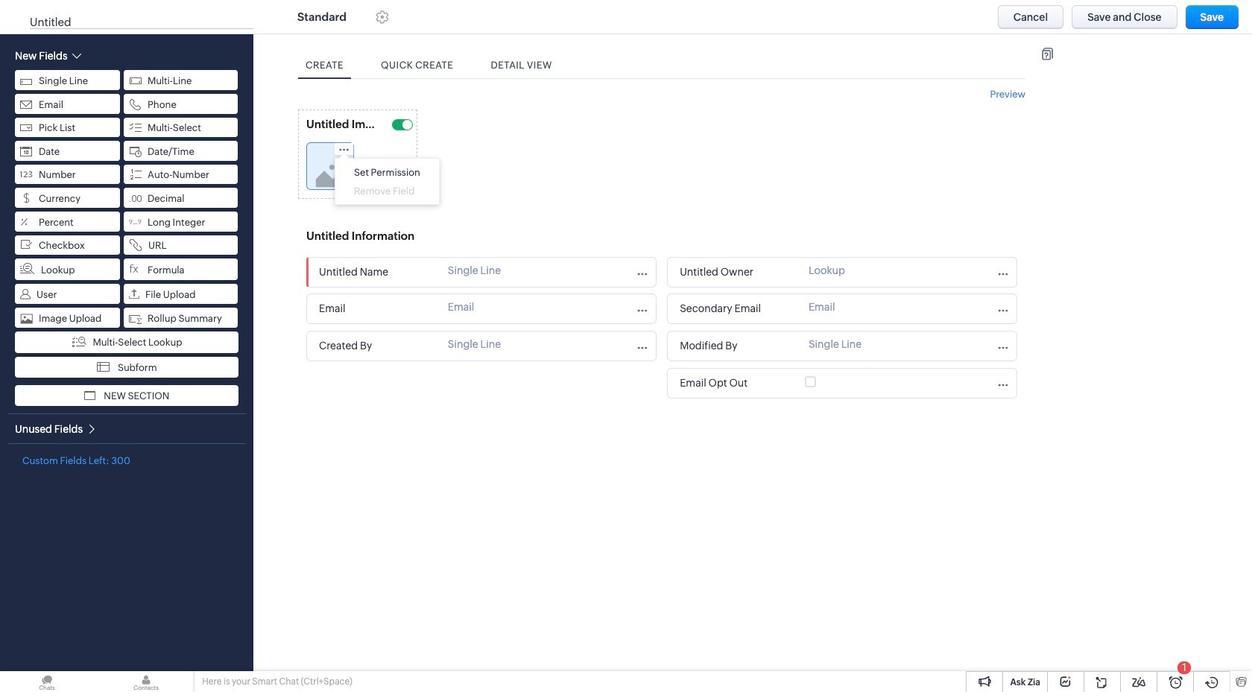 Task type: locate. For each thing, give the bounding box(es) containing it.
None button
[[999, 5, 1064, 29], [1073, 5, 1178, 29], [1186, 5, 1240, 29], [999, 5, 1064, 29], [1073, 5, 1178, 29], [1186, 5, 1240, 29]]

None text field
[[303, 114, 377, 134], [676, 263, 798, 283], [676, 374, 773, 394], [303, 114, 377, 134], [676, 263, 798, 283], [676, 374, 773, 394]]

chats image
[[0, 672, 94, 693]]

None text field
[[303, 226, 452, 246], [315, 263, 437, 283], [315, 299, 437, 319], [676, 299, 798, 319], [315, 336, 437, 356], [676, 336, 798, 356], [303, 226, 452, 246], [315, 263, 437, 283], [315, 299, 437, 319], [676, 299, 798, 319], [315, 336, 437, 356], [676, 336, 798, 356]]



Task type: describe. For each thing, give the bounding box(es) containing it.
contacts image
[[99, 672, 193, 693]]



Task type: vqa. For each thing, say whether or not it's contained in the screenshot.
your
no



